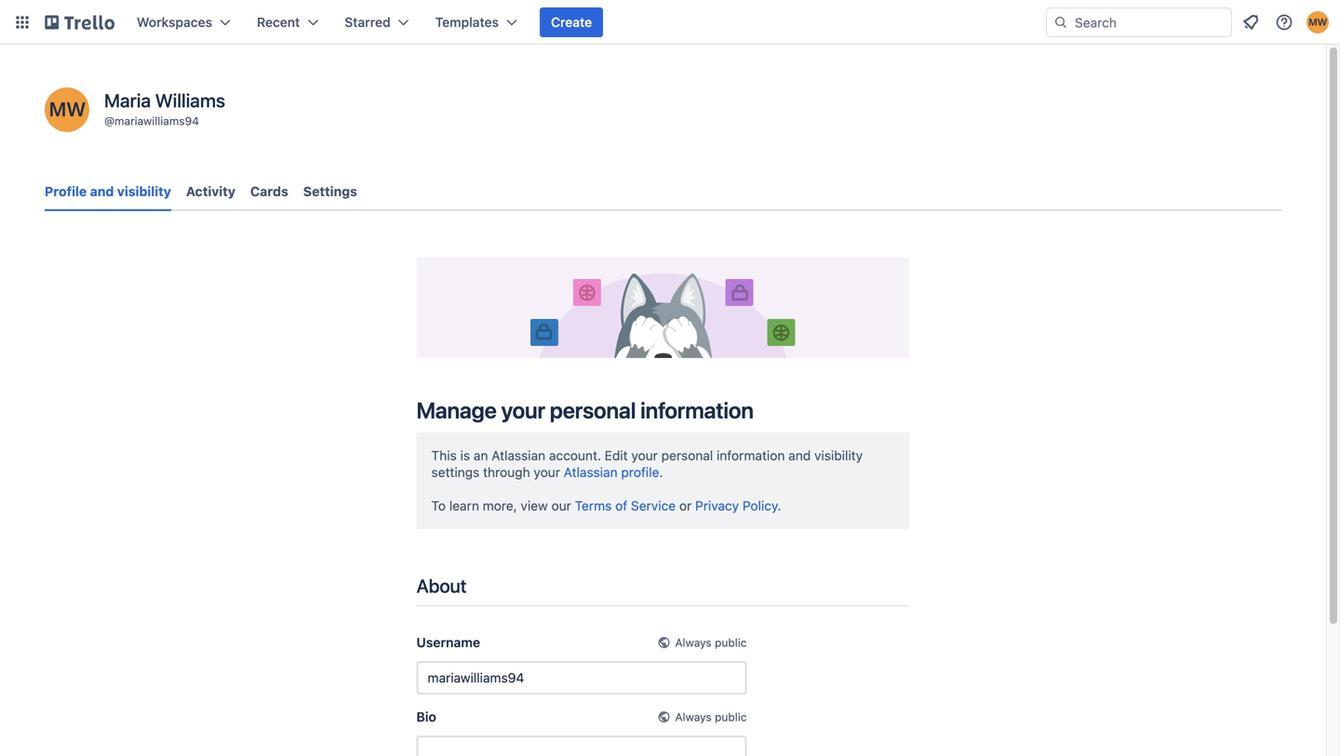 Task type: locate. For each thing, give the bounding box(es) containing it.
templates button
[[424, 7, 529, 37]]

1 horizontal spatial visibility
[[814, 448, 863, 463]]

0 horizontal spatial personal
[[550, 397, 636, 423]]

activity
[[186, 184, 235, 199]]

maria williams (mariawilliams94) image
[[1307, 11, 1329, 34], [45, 87, 89, 132]]

. right privacy
[[778, 498, 781, 514]]

maria williams @ mariawilliams94
[[104, 89, 225, 128]]

always public for username
[[675, 636, 747, 649]]

0 horizontal spatial atlassian
[[492, 448, 546, 463]]

1 horizontal spatial maria williams (mariawilliams94) image
[[1307, 11, 1329, 34]]

1 public from the top
[[715, 636, 747, 649]]

recent button
[[246, 7, 330, 37]]

your down "account."
[[534, 465, 560, 480]]

2 public from the top
[[715, 711, 747, 724]]

1 always from the top
[[675, 636, 712, 649]]

always public
[[675, 636, 747, 649], [675, 711, 747, 724]]

policy
[[743, 498, 778, 514]]

1 vertical spatial information
[[717, 448, 785, 463]]

information
[[640, 397, 754, 423], [717, 448, 785, 463]]

1 vertical spatial and
[[789, 448, 811, 463]]

public
[[715, 636, 747, 649], [715, 711, 747, 724]]

through
[[483, 465, 530, 480]]

. inside . to learn more, view our
[[659, 465, 663, 480]]

0 vertical spatial personal
[[550, 397, 636, 423]]

0 horizontal spatial and
[[90, 184, 114, 199]]

@
[[104, 114, 115, 128]]

or
[[679, 498, 692, 514]]

atlassian
[[492, 448, 546, 463], [564, 465, 618, 480]]

0 vertical spatial atlassian
[[492, 448, 546, 463]]

1 vertical spatial personal
[[661, 448, 713, 463]]

2 always from the top
[[675, 711, 712, 724]]

terms of service link
[[575, 498, 676, 514]]

0 horizontal spatial visibility
[[117, 184, 171, 199]]

of
[[615, 498, 628, 514]]

and
[[90, 184, 114, 199], [789, 448, 811, 463]]

1 horizontal spatial atlassian
[[564, 465, 618, 480]]

atlassian inside "this is an atlassian account. edit your personal information and visibility settings through your"
[[492, 448, 546, 463]]

profile
[[45, 184, 87, 199]]

1 vertical spatial visibility
[[814, 448, 863, 463]]

visibility
[[117, 184, 171, 199], [814, 448, 863, 463]]

back to home image
[[45, 7, 114, 37]]

.
[[659, 465, 663, 480], [778, 498, 781, 514]]

information inside "this is an atlassian account. edit your personal information and visibility settings through your"
[[717, 448, 785, 463]]

cards
[[250, 184, 288, 199]]

privacy
[[695, 498, 739, 514]]

personal inside "this is an atlassian account. edit your personal information and visibility settings through your"
[[661, 448, 713, 463]]

atlassian profile link
[[564, 465, 659, 480]]

always
[[675, 636, 712, 649], [675, 711, 712, 724]]

terms
[[575, 498, 612, 514]]

information up "this is an atlassian account. edit your personal information and visibility settings through your"
[[640, 397, 754, 423]]

bio
[[417, 710, 436, 725]]

0 vertical spatial always
[[675, 636, 712, 649]]

information up policy
[[717, 448, 785, 463]]

Username text field
[[417, 662, 747, 695]]

settings
[[431, 465, 480, 480]]

personal
[[550, 397, 636, 423], [661, 448, 713, 463]]

switch to… image
[[13, 13, 32, 32]]

atlassian down "account."
[[564, 465, 618, 480]]

0 vertical spatial maria williams (mariawilliams94) image
[[1307, 11, 1329, 34]]

1 always public from the top
[[675, 636, 747, 649]]

1 vertical spatial always public
[[675, 711, 747, 724]]

1 vertical spatial .
[[778, 498, 781, 514]]

1 vertical spatial always
[[675, 711, 712, 724]]

your up the through
[[501, 397, 545, 423]]

our
[[552, 498, 571, 514]]

about
[[417, 575, 467, 597]]

personal up "account."
[[550, 397, 636, 423]]

your up profile
[[631, 448, 658, 463]]

activity link
[[186, 175, 235, 208]]

an
[[474, 448, 488, 463]]

1 horizontal spatial .
[[778, 498, 781, 514]]

1 vertical spatial public
[[715, 711, 747, 724]]

0 horizontal spatial maria williams (mariawilliams94) image
[[45, 87, 89, 132]]

atlassian profile
[[564, 465, 659, 480]]

0 vertical spatial always public
[[675, 636, 747, 649]]

0 horizontal spatial .
[[659, 465, 663, 480]]

your
[[501, 397, 545, 423], [631, 448, 658, 463], [534, 465, 560, 480]]

personal up or
[[661, 448, 713, 463]]

maria williams (mariawilliams94) image right the open information menu image
[[1307, 11, 1329, 34]]

1 horizontal spatial personal
[[661, 448, 713, 463]]

0 vertical spatial public
[[715, 636, 747, 649]]

. up service
[[659, 465, 663, 480]]

cards link
[[250, 175, 288, 208]]

create
[[551, 14, 592, 30]]

2 always public from the top
[[675, 711, 747, 724]]

is
[[460, 448, 470, 463]]

2 vertical spatial your
[[534, 465, 560, 480]]

0 notifications image
[[1240, 11, 1262, 34]]

profile and visibility
[[45, 184, 171, 199]]

williams
[[155, 89, 225, 111]]

maria williams (mariawilliams94) image left @
[[45, 87, 89, 132]]

this is an atlassian account. edit your personal information and visibility settings through your
[[431, 448, 863, 480]]

settings link
[[303, 175, 357, 208]]

visibility inside "this is an atlassian account. edit your personal information and visibility settings through your"
[[814, 448, 863, 463]]

atlassian up the through
[[492, 448, 546, 463]]

1 horizontal spatial and
[[789, 448, 811, 463]]

0 vertical spatial .
[[659, 465, 663, 480]]



Task type: vqa. For each thing, say whether or not it's contained in the screenshot.
'The' within the "The Swiss army knife for Agile teams! Estimation, Prioritisation, Report, Bug tracking, Burndown Chart, Alerts, Time without activity..."
no



Task type: describe. For each thing, give the bounding box(es) containing it.
profile and visibility link
[[45, 175, 171, 211]]

starred button
[[333, 7, 420, 37]]

primary element
[[0, 0, 1340, 45]]

always for username
[[675, 636, 712, 649]]

0 vertical spatial and
[[90, 184, 114, 199]]

more,
[[483, 498, 517, 514]]

starred
[[345, 14, 391, 30]]

manage
[[417, 397, 497, 423]]

this
[[431, 448, 457, 463]]

create button
[[540, 7, 603, 37]]

profile
[[621, 465, 659, 480]]

0 vertical spatial visibility
[[117, 184, 171, 199]]

learn
[[449, 498, 479, 514]]

and inside "this is an atlassian account. edit your personal information and visibility settings through your"
[[789, 448, 811, 463]]

. to learn more, view our
[[431, 465, 663, 514]]

1 vertical spatial maria williams (mariawilliams94) image
[[45, 87, 89, 132]]

username
[[417, 635, 480, 650]]

open information menu image
[[1275, 13, 1294, 32]]

public for bio
[[715, 711, 747, 724]]

settings
[[303, 184, 357, 199]]

always public for bio
[[675, 711, 747, 724]]

recent
[[257, 14, 300, 30]]

terms of service or privacy policy .
[[575, 498, 781, 514]]

privacy policy link
[[695, 498, 778, 514]]

maria williams (mariawilliams94) image inside primary "element"
[[1307, 11, 1329, 34]]

workspaces
[[137, 14, 212, 30]]

service
[[631, 498, 676, 514]]

workspaces button
[[126, 7, 242, 37]]

account.
[[549, 448, 601, 463]]

mariawilliams94
[[115, 114, 199, 128]]

edit
[[605, 448, 628, 463]]

templates
[[435, 14, 499, 30]]

1 vertical spatial your
[[631, 448, 658, 463]]

1 vertical spatial atlassian
[[564, 465, 618, 480]]

search image
[[1054, 15, 1069, 30]]

always for bio
[[675, 711, 712, 724]]

0 vertical spatial information
[[640, 397, 754, 423]]

view
[[521, 498, 548, 514]]

manage your personal information
[[417, 397, 754, 423]]

0 vertical spatial your
[[501, 397, 545, 423]]

maria
[[104, 89, 151, 111]]

Search field
[[1069, 8, 1231, 36]]

to
[[431, 498, 446, 514]]

public for username
[[715, 636, 747, 649]]



